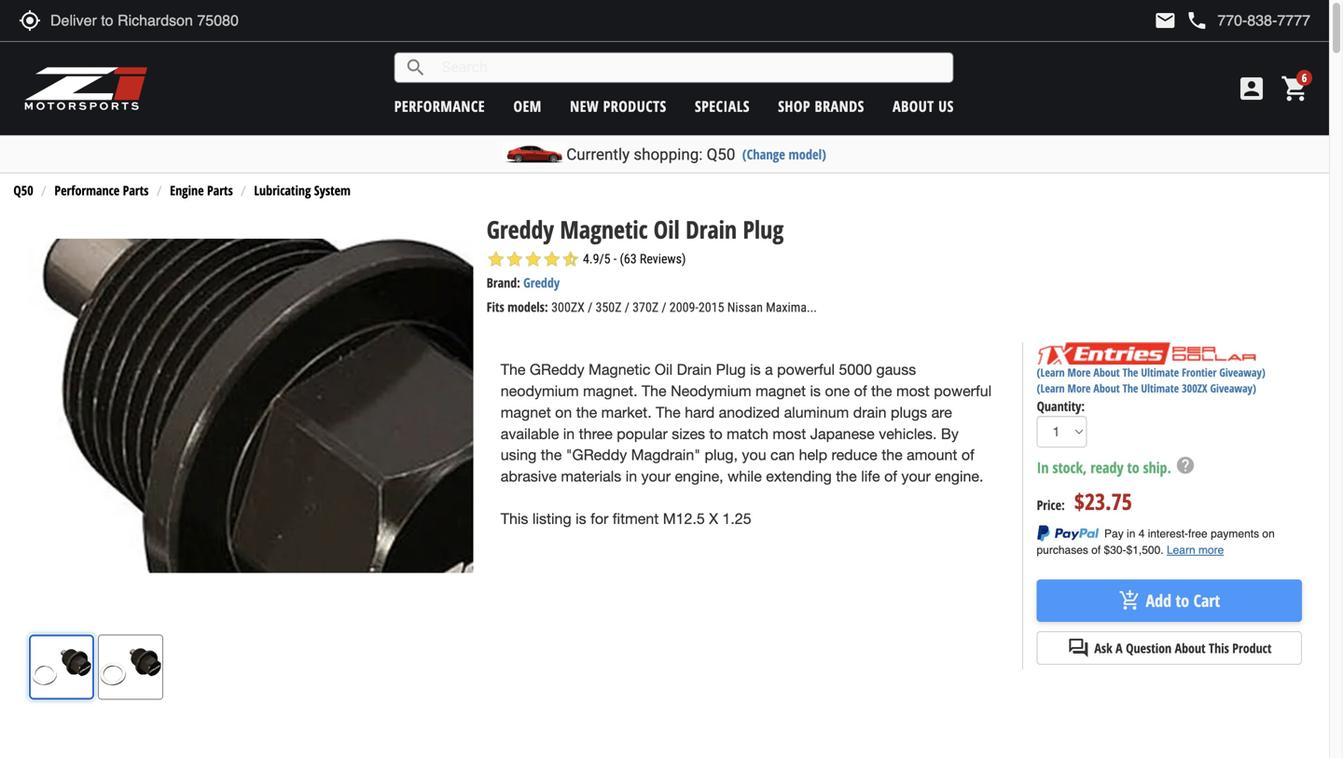 Task type: describe. For each thing, give the bounding box(es) containing it.
plug inside the 'greddy magnetic oil drain plug star star star star star_half 4.9/5 - (63 reviews) brand: greddy fits models: 300zx / 350z / 370z / 2009-2015 nissan maxima...'
[[743, 213, 784, 246]]

models:
[[508, 298, 548, 316]]

new products
[[570, 96, 667, 116]]

the down available in the bottom left of the page
[[541, 447, 562, 464]]

magnetic inside the 'greddy magnetic oil drain plug star star star star star_half 4.9/5 - (63 reviews) brand: greddy fits models: 300zx / 350z / 370z / 2009-2015 nissan maxima...'
[[560, 213, 648, 246]]

system
[[314, 182, 351, 199]]

life
[[862, 468, 881, 485]]

ready
[[1091, 458, 1124, 478]]

one
[[825, 383, 850, 400]]

the up sizes
[[656, 404, 681, 421]]

engine
[[170, 182, 204, 199]]

new products link
[[570, 96, 667, 116]]

abrasive
[[501, 468, 557, 485]]

the down (learn more about the ultimate frontier giveaway) 'link'
[[1123, 381, 1139, 396]]

0 vertical spatial giveaway)
[[1220, 365, 1266, 380]]

(change
[[743, 145, 786, 163]]

2 ultimate from the top
[[1142, 381, 1180, 396]]

oem link
[[514, 96, 542, 116]]

1 vertical spatial greddy
[[524, 274, 560, 292]]

1 star from the left
[[487, 250, 506, 269]]

you
[[742, 447, 767, 464]]

0 horizontal spatial powerful
[[777, 361, 835, 379]]

for
[[591, 511, 609, 528]]

add_shopping_cart add to cart
[[1119, 590, 1221, 613]]

add
[[1146, 590, 1172, 613]]

shopping_cart link
[[1277, 74, 1311, 104]]

new
[[570, 96, 599, 116]]

specials
[[695, 96, 750, 116]]

amount
[[907, 447, 958, 464]]

materials
[[561, 468, 622, 485]]

2 more from the top
[[1068, 381, 1091, 396]]

nissan
[[728, 300, 763, 316]]

model)
[[789, 145, 827, 163]]

300zx inside (learn more about the ultimate frontier giveaway) (learn more about the ultimate 300zx giveaway)
[[1182, 381, 1208, 396]]

q50 link
[[13, 182, 33, 199]]

a
[[1116, 640, 1123, 658]]

question
[[1126, 640, 1172, 658]]

2 your from the left
[[902, 468, 931, 485]]

performance parts link
[[55, 182, 149, 199]]

0 horizontal spatial is
[[576, 511, 587, 528]]

shop brands
[[778, 96, 865, 116]]

1 vertical spatial giveaway)
[[1211, 381, 1257, 396]]

"greddy
[[566, 447, 627, 464]]

300zx inside the 'greddy magnetic oil drain plug star star star star star_half 4.9/5 - (63 reviews) brand: greddy fits models: 300zx / 350z / 370z / 2009-2015 nissan maxima...'
[[552, 300, 585, 316]]

0 vertical spatial greddy
[[487, 213, 554, 246]]

the up neodymium
[[501, 361, 526, 379]]

1.25
[[723, 511, 752, 528]]

phone
[[1186, 9, 1209, 32]]

a
[[765, 361, 773, 379]]

price: $23.75
[[1037, 487, 1133, 517]]

us
[[939, 96, 954, 116]]

1 horizontal spatial most
[[897, 383, 930, 400]]

add_shopping_cart
[[1119, 590, 1142, 612]]

plugs
[[891, 404, 928, 421]]

this inside question_answer ask a question about this product
[[1209, 640, 1230, 658]]

available
[[501, 425, 559, 443]]

fitment
[[613, 511, 659, 528]]

currently
[[567, 145, 630, 164]]

stock,
[[1053, 458, 1087, 478]]

5000
[[839, 361, 873, 379]]

account_box
[[1237, 74, 1267, 104]]

performance parts
[[55, 182, 149, 199]]

listing
[[533, 511, 572, 528]]

mail phone
[[1155, 9, 1209, 32]]

$23.75
[[1075, 487, 1133, 517]]

1 horizontal spatial q50
[[707, 145, 736, 164]]

account_box link
[[1233, 74, 1272, 104]]

shopping_cart
[[1281, 74, 1311, 104]]

2 / from the left
[[625, 300, 630, 316]]

the down the "reduce"
[[836, 468, 857, 485]]

0 vertical spatial this
[[501, 511, 529, 528]]

product
[[1233, 640, 1272, 658]]

three
[[579, 425, 613, 443]]

1 more from the top
[[1068, 365, 1091, 380]]

1 horizontal spatial powerful
[[934, 383, 992, 400]]

greddy
[[530, 361, 585, 379]]

greddy magnetic oil drain plug star star star star star_half 4.9/5 - (63 reviews) brand: greddy fits models: 300zx / 350z / 370z / 2009-2015 nissan maxima...
[[487, 213, 817, 316]]

lubricating
[[254, 182, 311, 199]]

0 horizontal spatial most
[[773, 425, 807, 443]]

neodymium
[[501, 383, 579, 400]]

x
[[709, 511, 719, 528]]

are
[[932, 404, 953, 421]]

reduce
[[832, 447, 878, 464]]

(learn more about the ultimate 300zx giveaway) link
[[1037, 381, 1257, 396]]

question_answer ask a question about this product
[[1068, 637, 1272, 660]]

about left us on the right top
[[893, 96, 935, 116]]

aluminum
[[784, 404, 849, 421]]

this listing is for fitment m12.5 x 1.25
[[501, 511, 756, 528]]

vehicles.
[[879, 425, 937, 443]]

m12.5
[[663, 511, 705, 528]]

sizes
[[672, 425, 706, 443]]

oem
[[514, 96, 542, 116]]

parts for engine parts
[[207, 182, 233, 199]]

phone link
[[1186, 9, 1311, 32]]

0 vertical spatial is
[[750, 361, 761, 379]]

0 vertical spatial in
[[563, 425, 575, 443]]

cart
[[1194, 590, 1221, 613]]

2 horizontal spatial of
[[962, 447, 975, 464]]

about us
[[893, 96, 954, 116]]



Task type: locate. For each thing, give the bounding box(es) containing it.
1 vertical spatial q50
[[13, 182, 33, 199]]

q50 left (change
[[707, 145, 736, 164]]

mail link
[[1155, 9, 1177, 32]]

0 horizontal spatial in
[[563, 425, 575, 443]]

magnetic up the 4.9/5 -
[[560, 213, 648, 246]]

help up extending
[[799, 447, 828, 464]]

1 (learn from the top
[[1037, 365, 1065, 380]]

1 vertical spatial oil
[[655, 361, 673, 379]]

plug up neodymium
[[716, 361, 746, 379]]

0 horizontal spatial 300zx
[[552, 300, 585, 316]]

the down vehicles.
[[882, 447, 903, 464]]

0 vertical spatial ultimate
[[1142, 365, 1180, 380]]

q50 left performance
[[13, 182, 33, 199]]

giveaway) right the frontier
[[1220, 365, 1266, 380]]

can
[[771, 447, 795, 464]]

oil
[[654, 213, 680, 246], [655, 361, 673, 379]]

3 star from the left
[[524, 250, 543, 269]]

drain down currently shopping: q50 (change model)
[[686, 213, 737, 246]]

the
[[501, 361, 526, 379], [1123, 365, 1139, 380], [1123, 381, 1139, 396], [642, 383, 667, 400], [656, 404, 681, 421]]

of up engine.
[[962, 447, 975, 464]]

0 vertical spatial of
[[854, 383, 867, 400]]

0 horizontal spatial parts
[[123, 182, 149, 199]]

in right materials
[[626, 468, 638, 485]]

ask
[[1095, 640, 1113, 658]]

300zx down the frontier
[[1182, 381, 1208, 396]]

lubricating system
[[254, 182, 351, 199]]

most
[[897, 383, 930, 400], [773, 425, 807, 443]]

about right question
[[1175, 640, 1206, 658]]

on
[[555, 404, 572, 421]]

1 horizontal spatial of
[[885, 468, 898, 485]]

0 vertical spatial more
[[1068, 365, 1091, 380]]

1 horizontal spatial in
[[626, 468, 638, 485]]

giveaway)
[[1220, 365, 1266, 380], [1211, 381, 1257, 396]]

greddy up models:
[[524, 274, 560, 292]]

0 horizontal spatial this
[[501, 511, 529, 528]]

ultimate down (learn more about the ultimate frontier giveaway) 'link'
[[1142, 381, 1180, 396]]

the up the (learn more about the ultimate 300zx giveaway) link
[[1123, 365, 1139, 380]]

engine parts
[[170, 182, 233, 199]]

to left ship.
[[1128, 458, 1140, 478]]

the up market.
[[642, 383, 667, 400]]

1 horizontal spatial to
[[1128, 458, 1140, 478]]

in
[[563, 425, 575, 443], [626, 468, 638, 485]]

most up plugs
[[897, 383, 930, 400]]

of down 5000
[[854, 383, 867, 400]]

in
[[1037, 458, 1049, 478]]

(change model) link
[[743, 145, 827, 163]]

parts right performance
[[123, 182, 149, 199]]

drain
[[854, 404, 887, 421]]

star
[[487, 250, 506, 269], [506, 250, 524, 269], [524, 250, 543, 269], [543, 250, 562, 269]]

1 / from the left
[[588, 300, 593, 316]]

my_location
[[19, 9, 41, 32]]

greddy
[[487, 213, 554, 246], [524, 274, 560, 292]]

japanese
[[811, 425, 875, 443]]

1 your from the left
[[642, 468, 671, 485]]

star_half
[[562, 250, 580, 269]]

specials link
[[695, 96, 750, 116]]

1 vertical spatial drain
[[677, 361, 712, 379]]

the right 'on'
[[576, 404, 597, 421]]

of right life at the bottom right of page
[[885, 468, 898, 485]]

0 vertical spatial q50
[[707, 145, 736, 164]]

magnetic up magnet.
[[589, 361, 651, 379]]

mail
[[1155, 9, 1177, 32]]

1 vertical spatial 300zx
[[1182, 381, 1208, 396]]

z1 motorsports logo image
[[23, 65, 149, 112]]

0 vertical spatial powerful
[[777, 361, 835, 379]]

0 vertical spatial magnet
[[756, 383, 806, 400]]

the up drain
[[872, 383, 893, 400]]

1 vertical spatial magnet
[[501, 404, 551, 421]]

popular
[[617, 425, 668, 443]]

match
[[727, 425, 769, 443]]

oil down shopping:
[[654, 213, 680, 246]]

370z
[[633, 300, 659, 316]]

0 vertical spatial drain
[[686, 213, 737, 246]]

4 star from the left
[[543, 250, 562, 269]]

1 vertical spatial to
[[1128, 458, 1140, 478]]

/ left 350z
[[588, 300, 593, 316]]

0 vertical spatial plug
[[743, 213, 784, 246]]

0 horizontal spatial magnet
[[501, 404, 551, 421]]

engine parts link
[[170, 182, 233, 199]]

to right add
[[1176, 590, 1190, 613]]

2 parts from the left
[[207, 182, 233, 199]]

oil inside the 'greddy magnetic oil drain plug star star star star star_half 4.9/5 - (63 reviews) brand: greddy fits models: 300zx / 350z / 370z / 2009-2015 nissan maxima...'
[[654, 213, 680, 246]]

most up can
[[773, 425, 807, 443]]

1 vertical spatial magnetic
[[589, 361, 651, 379]]

2 horizontal spatial /
[[662, 300, 667, 316]]

0 vertical spatial magnetic
[[560, 213, 648, 246]]

about up the (learn more about the ultimate 300zx giveaway) link
[[1094, 365, 1120, 380]]

drain inside the greddy magnetic oil drain plug is a powerful 5000 gauss neodymium magnet. the neodymium magnet is one of the most powerful magnet on the market. the hard anodized aluminum drain plugs are available in three popular sizes to match most japanese vehicles. by using the "greddy magdrain" plug, you can help reduce the amount of abrasive materials in your engine, while extending the life of your engine.
[[677, 361, 712, 379]]

plug
[[743, 213, 784, 246], [716, 361, 746, 379]]

performance link
[[394, 96, 485, 116]]

1 horizontal spatial this
[[1209, 640, 1230, 658]]

magnetic inside the greddy magnetic oil drain plug is a powerful 5000 gauss neodymium magnet. the neodymium magnet is one of the most powerful magnet on the market. the hard anodized aluminum drain plugs are available in three popular sizes to match most japanese vehicles. by using the "greddy magdrain" plug, you can help reduce the amount of abrasive materials in your engine, while extending the life of your engine.
[[589, 361, 651, 379]]

ultimate up the (learn more about the ultimate 300zx giveaway) link
[[1142, 365, 1180, 380]]

drain inside the 'greddy magnetic oil drain plug star star star star star_half 4.9/5 - (63 reviews) brand: greddy fits models: 300zx / 350z / 370z / 2009-2015 nissan maxima...'
[[686, 213, 737, 246]]

0 horizontal spatial of
[[854, 383, 867, 400]]

about
[[893, 96, 935, 116], [1094, 365, 1120, 380], [1094, 381, 1120, 396], [1175, 640, 1206, 658]]

price:
[[1037, 496, 1066, 514]]

powerful up 'are'
[[934, 383, 992, 400]]

greddy link
[[524, 274, 560, 292]]

0 horizontal spatial q50
[[13, 182, 33, 199]]

brand:
[[487, 274, 521, 292]]

0 horizontal spatial /
[[588, 300, 593, 316]]

your
[[642, 468, 671, 485], [902, 468, 931, 485]]

0 horizontal spatial your
[[642, 468, 671, 485]]

hard
[[685, 404, 715, 421]]

about us link
[[893, 96, 954, 116]]

1 vertical spatial (learn
[[1037, 381, 1065, 396]]

is left a
[[750, 361, 761, 379]]

to
[[710, 425, 723, 443], [1128, 458, 1140, 478], [1176, 590, 1190, 613]]

300zx down greddy link
[[552, 300, 585, 316]]

this left listing
[[501, 511, 529, 528]]

to up plug,
[[710, 425, 723, 443]]

oil inside the greddy magnetic oil drain plug is a powerful 5000 gauss neodymium magnet. the neodymium magnet is one of the most powerful magnet on the market. the hard anodized aluminum drain plugs are available in three popular sizes to match most japanese vehicles. by using the "greddy magdrain" plug, you can help reduce the amount of abrasive materials in your engine, while extending the life of your engine.
[[655, 361, 673, 379]]

question_answer
[[1068, 637, 1090, 660]]

giveaway) down the frontier
[[1211, 381, 1257, 396]]

1 vertical spatial plug
[[716, 361, 746, 379]]

1 vertical spatial ultimate
[[1142, 381, 1180, 396]]

(learn more about the ultimate frontier giveaway) (learn more about the ultimate 300zx giveaway)
[[1037, 365, 1266, 396]]

0 vertical spatial (learn
[[1037, 365, 1065, 380]]

(learn more about the ultimate frontier giveaway) link
[[1037, 365, 1266, 380]]

performance
[[394, 96, 485, 116]]

the greddy magnetic oil drain plug is a powerful 5000 gauss neodymium magnet. the neodymium magnet is one of the most powerful magnet on the market. the hard anodized aluminum drain plugs are available in three popular sizes to match most japanese vehicles. by using the "greddy magdrain" plug, you can help reduce the amount of abrasive materials in your engine, while extending the life of your engine.
[[501, 361, 992, 485]]

ship.
[[1144, 458, 1172, 478]]

ultimate
[[1142, 365, 1180, 380], [1142, 381, 1180, 396]]

1 vertical spatial most
[[773, 425, 807, 443]]

0 horizontal spatial help
[[799, 447, 828, 464]]

2 horizontal spatial is
[[810, 383, 821, 400]]

350z
[[596, 300, 622, 316]]

shopping:
[[634, 145, 703, 164]]

1 vertical spatial more
[[1068, 381, 1091, 396]]

about inside question_answer ask a question about this product
[[1175, 640, 1206, 658]]

to inside the greddy magnetic oil drain plug is a powerful 5000 gauss neodymium magnet. the neodymium magnet is one of the most powerful magnet on the market. the hard anodized aluminum drain plugs are available in three popular sizes to match most japanese vehicles. by using the "greddy magdrain" plug, you can help reduce the amount of abrasive materials in your engine, while extending the life of your engine.
[[710, 425, 723, 443]]

your down amount
[[902, 468, 931, 485]]

1 vertical spatial powerful
[[934, 383, 992, 400]]

fits
[[487, 298, 505, 316]]

while
[[728, 468, 762, 485]]

magnet
[[756, 383, 806, 400], [501, 404, 551, 421]]

2 (learn from the top
[[1037, 381, 1065, 396]]

Search search field
[[427, 53, 953, 82]]

engine.
[[935, 468, 984, 485]]

1 ultimate from the top
[[1142, 365, 1180, 380]]

2 horizontal spatial to
[[1176, 590, 1190, 613]]

magnet.
[[583, 383, 638, 400]]

1 horizontal spatial parts
[[207, 182, 233, 199]]

1 vertical spatial is
[[810, 383, 821, 400]]

1 horizontal spatial help
[[1176, 455, 1196, 476]]

is up aluminum at the bottom right
[[810, 383, 821, 400]]

magdrain"
[[631, 447, 701, 464]]

1 parts from the left
[[123, 182, 149, 199]]

this left product
[[1209, 640, 1230, 658]]

is left "for"
[[576, 511, 587, 528]]

0 vertical spatial oil
[[654, 213, 680, 246]]

drain up neodymium
[[677, 361, 712, 379]]

1 horizontal spatial 300zx
[[1182, 381, 1208, 396]]

help inside in stock, ready to ship. help
[[1176, 455, 1196, 476]]

powerful right a
[[777, 361, 835, 379]]

0 vertical spatial most
[[897, 383, 930, 400]]

1 vertical spatial in
[[626, 468, 638, 485]]

your down the magdrain"
[[642, 468, 671, 485]]

in down 'on'
[[563, 425, 575, 443]]

to inside in stock, ready to ship. help
[[1128, 458, 1140, 478]]

q50
[[707, 145, 736, 164], [13, 182, 33, 199]]

magnet down a
[[756, 383, 806, 400]]

help right ship.
[[1176, 455, 1196, 476]]

parts right engine
[[207, 182, 233, 199]]

help inside the greddy magnetic oil drain plug is a powerful 5000 gauss neodymium magnet. the neodymium magnet is one of the most powerful magnet on the market. the hard anodized aluminum drain plugs are available in three popular sizes to match most japanese vehicles. by using the "greddy magdrain" plug, you can help reduce the amount of abrasive materials in your engine, while extending the life of your engine.
[[799, 447, 828, 464]]

2015
[[699, 300, 725, 316]]

1 horizontal spatial /
[[625, 300, 630, 316]]

more
[[1068, 365, 1091, 380], [1068, 381, 1091, 396]]

using
[[501, 447, 537, 464]]

2009-
[[670, 300, 699, 316]]

search
[[405, 56, 427, 79]]

magnet up available in the bottom left of the page
[[501, 404, 551, 421]]

0 vertical spatial to
[[710, 425, 723, 443]]

is
[[750, 361, 761, 379], [810, 383, 821, 400], [576, 511, 587, 528]]

the
[[872, 383, 893, 400], [576, 404, 597, 421], [541, 447, 562, 464], [882, 447, 903, 464], [836, 468, 857, 485]]

2 star from the left
[[506, 250, 524, 269]]

plug inside the greddy magnetic oil drain plug is a powerful 5000 gauss neodymium magnet. the neodymium magnet is one of the most powerful magnet on the market. the hard anodized aluminum drain plugs are available in three popular sizes to match most japanese vehicles. by using the "greddy magdrain" plug, you can help reduce the amount of abrasive materials in your engine, while extending the life of your engine.
[[716, 361, 746, 379]]

2 vertical spatial is
[[576, 511, 587, 528]]

4.9/5 -
[[583, 252, 617, 267]]

oil up neodymium
[[655, 361, 673, 379]]

in stock, ready to ship. help
[[1037, 455, 1196, 478]]

1 horizontal spatial your
[[902, 468, 931, 485]]

gauss
[[877, 361, 917, 379]]

anodized
[[719, 404, 780, 421]]

this
[[501, 511, 529, 528], [1209, 640, 1230, 658]]

0 vertical spatial 300zx
[[552, 300, 585, 316]]

extending
[[766, 468, 832, 485]]

maxima...
[[766, 300, 817, 316]]

1 horizontal spatial magnet
[[756, 383, 806, 400]]

1 vertical spatial of
[[962, 447, 975, 464]]

1 vertical spatial this
[[1209, 640, 1230, 658]]

lubricating system link
[[254, 182, 351, 199]]

2 vertical spatial of
[[885, 468, 898, 485]]

of
[[854, 383, 867, 400], [962, 447, 975, 464], [885, 468, 898, 485]]

performance
[[55, 182, 120, 199]]

parts for performance parts
[[123, 182, 149, 199]]

greddy up brand:
[[487, 213, 554, 246]]

0 horizontal spatial to
[[710, 425, 723, 443]]

plug down (change
[[743, 213, 784, 246]]

/ right 370z
[[662, 300, 667, 316]]

/ right 350z
[[625, 300, 630, 316]]

market.
[[602, 404, 652, 421]]

2 vertical spatial to
[[1176, 590, 1190, 613]]

1 horizontal spatial is
[[750, 361, 761, 379]]

frontier
[[1182, 365, 1217, 380]]

engine,
[[675, 468, 724, 485]]

3 / from the left
[[662, 300, 667, 316]]

about down (learn more about the ultimate frontier giveaway) 'link'
[[1094, 381, 1120, 396]]



Task type: vqa. For each thing, say whether or not it's contained in the screenshot.
T- within the Z1 It's Okay to Suck T-Shirt star star star star star (8) $29.99
no



